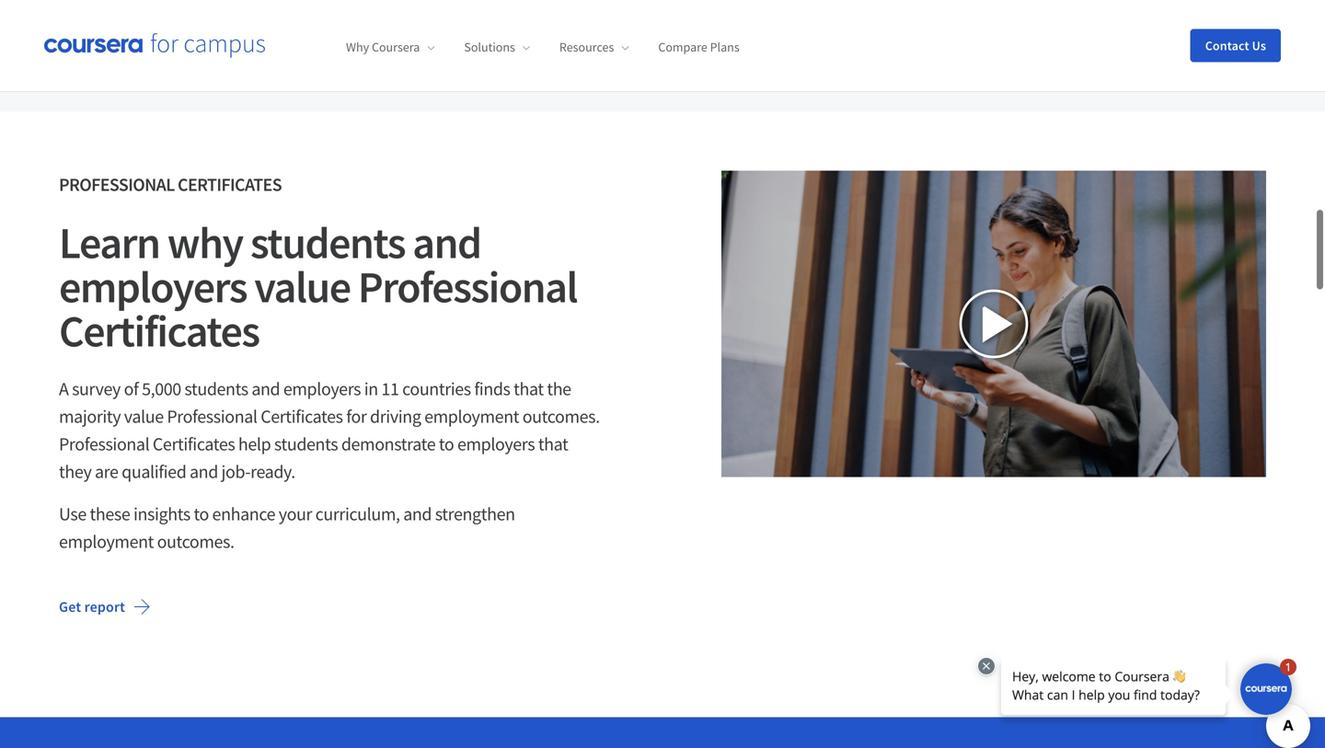 Task type: vqa. For each thing, say whether or not it's contained in the screenshot.
Resources
yes



Task type: locate. For each thing, give the bounding box(es) containing it.
employment
[[424, 405, 519, 428], [59, 530, 154, 553]]

contact us button
[[1191, 29, 1281, 62]]

to inside use these insights to enhance your curriculum, and strengthen employment outcomes.
[[194, 503, 209, 526]]

employers inside learn why students and employers value professional certificates
[[59, 259, 247, 314]]

certificates up 5,000
[[59, 303, 259, 359]]

curriculum,
[[315, 503, 400, 526]]

employment down these
[[59, 530, 154, 553]]

outcomes. down the
[[522, 405, 600, 428]]

to right insights at bottom
[[194, 503, 209, 526]]

your
[[279, 503, 312, 526]]

to down countries
[[439, 433, 454, 456]]

survey
[[72, 377, 121, 400]]

job-
[[221, 460, 250, 483]]

1 vertical spatial employment
[[59, 530, 154, 553]]

help
[[238, 433, 271, 456]]

employment down finds
[[424, 405, 519, 428]]

countries
[[402, 377, 471, 400]]

to
[[439, 433, 454, 456], [194, 503, 209, 526]]

1 vertical spatial value
[[124, 405, 164, 428]]

0 vertical spatial outcomes.
[[522, 405, 600, 428]]

2 vertical spatial students
[[274, 433, 338, 456]]

compare plans
[[658, 39, 740, 55]]

1 vertical spatial outcomes.
[[157, 530, 234, 553]]

driving
[[370, 405, 421, 428]]

1 horizontal spatial employers
[[283, 377, 361, 400]]

5,000
[[142, 377, 181, 400]]

1 vertical spatial that
[[538, 433, 568, 456]]

ready.
[[250, 460, 295, 483]]

0 horizontal spatial outcomes.
[[157, 530, 234, 553]]

outcomes. inside use these insights to enhance your curriculum, and strengthen employment outcomes.
[[157, 530, 234, 553]]

coursera
[[372, 39, 420, 55]]

solutions
[[464, 39, 515, 55]]

0 horizontal spatial value
[[124, 405, 164, 428]]

get report
[[59, 598, 125, 616]]

certificates
[[178, 173, 282, 196], [59, 303, 259, 359], [261, 405, 343, 428], [153, 433, 235, 456]]

1 horizontal spatial outcomes.
[[522, 405, 600, 428]]

1 horizontal spatial employment
[[424, 405, 519, 428]]

that left the
[[514, 377, 544, 400]]

1 horizontal spatial to
[[439, 433, 454, 456]]

0 horizontal spatial employers
[[59, 259, 247, 314]]

value inside a survey of 5,000 students and employers in 11 countries finds that the majority value professional certificates for driving employment outcomes. professional certificates help students demonstrate to employers that they are qualified and job-ready.
[[124, 405, 164, 428]]

1 horizontal spatial value
[[254, 259, 350, 314]]

0 horizontal spatial employment
[[59, 530, 154, 553]]

in
[[364, 377, 378, 400]]

and inside learn why students and employers value professional certificates
[[412, 215, 481, 270]]

employers
[[59, 259, 247, 314], [283, 377, 361, 400], [457, 433, 535, 456]]

0 vertical spatial employment
[[424, 405, 519, 428]]

these
[[90, 503, 130, 526]]

the
[[547, 377, 571, 400]]

demonstrate
[[341, 433, 435, 456]]

that
[[514, 377, 544, 400], [538, 433, 568, 456]]

professional inside learn why students and employers value professional certificates
[[358, 259, 577, 314]]

use these insights to enhance your curriculum, and strengthen employment outcomes.
[[59, 503, 515, 553]]

that down the
[[538, 433, 568, 456]]

contact
[[1205, 37, 1249, 54]]

resources
[[559, 39, 614, 55]]

2 vertical spatial employers
[[457, 433, 535, 456]]

0 vertical spatial to
[[439, 433, 454, 456]]

0 horizontal spatial to
[[194, 503, 209, 526]]

1 vertical spatial to
[[194, 503, 209, 526]]

strengthen
[[435, 503, 515, 526]]

certificates inside learn why students and employers value professional certificates
[[59, 303, 259, 359]]

why coursera
[[346, 39, 420, 55]]

outcomes.
[[522, 405, 600, 428], [157, 530, 234, 553]]

enhance
[[212, 503, 275, 526]]

value
[[254, 259, 350, 314], [124, 405, 164, 428]]

use
[[59, 503, 86, 526]]

why
[[346, 39, 369, 55]]

learn
[[59, 215, 160, 270]]

0 vertical spatial employers
[[59, 259, 247, 314]]

and
[[412, 215, 481, 270], [252, 377, 280, 400], [190, 460, 218, 483], [403, 503, 432, 526]]

0 vertical spatial students
[[250, 215, 405, 270]]

0 vertical spatial value
[[254, 259, 350, 314]]

students
[[250, 215, 405, 270], [184, 377, 248, 400], [274, 433, 338, 456]]

professional
[[59, 173, 175, 196], [358, 259, 577, 314], [167, 405, 257, 428], [59, 433, 149, 456]]

why
[[167, 215, 243, 270]]

coursera for campus image
[[44, 33, 265, 58]]

outcomes. down insights at bottom
[[157, 530, 234, 553]]



Task type: describe. For each thing, give the bounding box(es) containing it.
certificates up qualified
[[153, 433, 235, 456]]

outcomes. inside a survey of 5,000 students and employers in 11 countries finds that the majority value professional certificates for driving employment outcomes. professional certificates help students demonstrate to employers that they are qualified and job-ready.
[[522, 405, 600, 428]]

certificates left for
[[261, 405, 343, 428]]

compare
[[658, 39, 708, 55]]

value inside learn why students and employers value professional certificates
[[254, 259, 350, 314]]

get report link
[[44, 585, 166, 629]]

report
[[84, 598, 125, 616]]

1 vertical spatial employers
[[283, 377, 361, 400]]

certificates up why
[[178, 173, 282, 196]]

they
[[59, 460, 91, 483]]

resources link
[[559, 39, 629, 55]]

to inside a survey of 5,000 students and employers in 11 countries finds that the majority value professional certificates for driving employment outcomes. professional certificates help students demonstrate to employers that they are qualified and job-ready.
[[439, 433, 454, 456]]

2 horizontal spatial employers
[[457, 433, 535, 456]]

of
[[124, 377, 138, 400]]

a survey of 5,000 students and employers in 11 countries finds that the majority value professional certificates for driving employment outcomes. professional certificates help students demonstrate to employers that they are qualified and job-ready.
[[59, 377, 600, 483]]

a
[[59, 377, 69, 400]]

and inside use these insights to enhance your curriculum, and strengthen employment outcomes.
[[403, 503, 432, 526]]

plans
[[710, 39, 740, 55]]

compare plans link
[[658, 39, 740, 55]]

get
[[59, 598, 81, 616]]

1 vertical spatial students
[[184, 377, 248, 400]]

for
[[346, 405, 367, 428]]

students inside learn why students and employers value professional certificates
[[250, 215, 405, 270]]

finds
[[474, 377, 510, 400]]

are
[[95, 460, 118, 483]]

why coursera link
[[346, 39, 435, 55]]

employment inside a survey of 5,000 students and employers in 11 countries finds that the majority value professional certificates for driving employment outcomes. professional certificates help students demonstrate to employers that they are qualified and job-ready.
[[424, 405, 519, 428]]

professional certificates
[[59, 173, 282, 196]]

insights
[[133, 503, 190, 526]]

qualified
[[122, 460, 186, 483]]

micro-credentials video thumb image
[[721, 171, 1266, 477]]

majority
[[59, 405, 121, 428]]

us
[[1252, 37, 1266, 54]]

11
[[381, 377, 399, 400]]

contact us
[[1205, 37, 1266, 54]]

solutions link
[[464, 39, 530, 55]]

learn why students and employers value professional certificates
[[59, 215, 577, 359]]

employment inside use these insights to enhance your curriculum, and strengthen employment outcomes.
[[59, 530, 154, 553]]

0 vertical spatial that
[[514, 377, 544, 400]]



